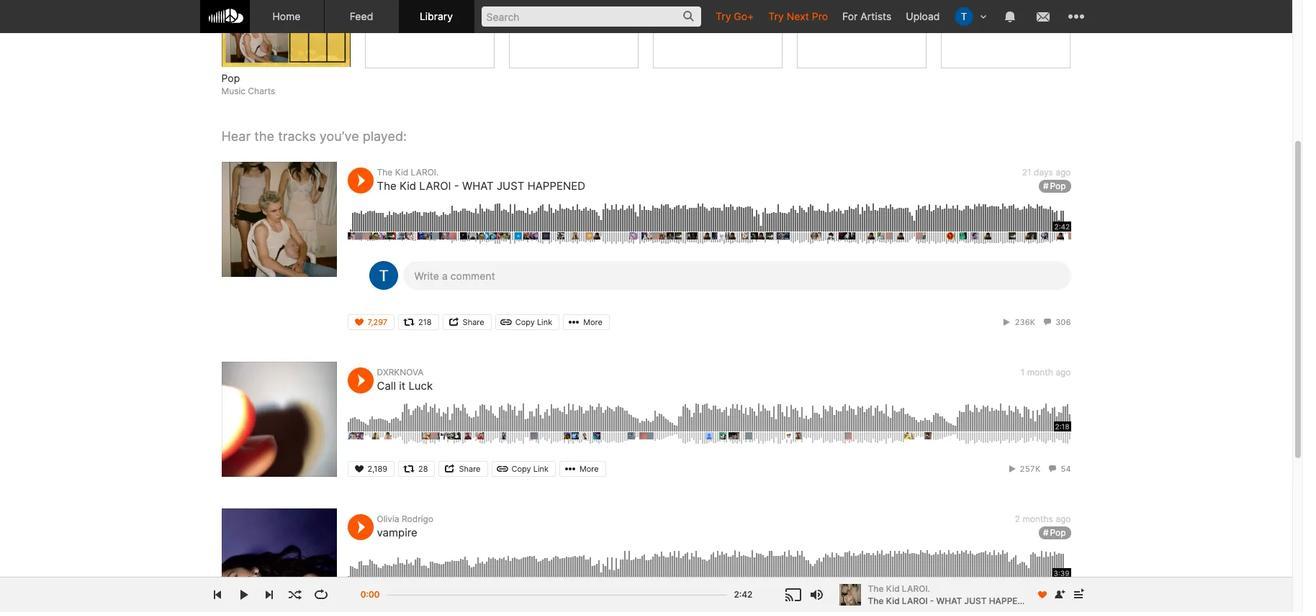 Task type: vqa. For each thing, say whether or not it's contained in the screenshot.
Next Up image
yes



Task type: describe. For each thing, give the bounding box(es) containing it.
54
[[1061, 465, 1071, 475]]

rodrigo
[[402, 514, 434, 525]]

try for try next pro
[[769, 10, 784, 22]]

2 months ago pop
[[1015, 514, 1071, 539]]

laroi. for the leftmost the kid laroi. link
[[411, 167, 439, 178]]

pop for the kid laroi - what just happened
[[1050, 181, 1066, 192]]

more button for the kid laroi - what just happened
[[563, 315, 610, 331]]

the kid laroi. the kid laroi - what just happened for the leftmost the kid laroi. link
[[377, 167, 585, 193]]

feed link
[[324, 0, 399, 33]]

dxrknova link
[[377, 368, 424, 378]]

2,189 button
[[347, 462, 395, 478]]

share for the
[[463, 318, 484, 328]]

copy for call it luck
[[512, 465, 531, 475]]

days
[[1034, 167, 1053, 178]]

olivia rodrigo link
[[377, 514, 434, 525]]

218
[[418, 318, 432, 328]]

laroi for the bottommost the kid laroi. link
[[902, 596, 928, 607]]

dxrknova
[[377, 368, 424, 378]]

257k
[[1020, 465, 1041, 475]]

copy link button for the kid laroi - what just happened
[[495, 315, 560, 331]]

upload
[[906, 10, 940, 22]]

you've
[[320, 129, 359, 144]]

call it luck link
[[377, 380, 433, 393]]

for artists
[[843, 10, 892, 22]]

0 horizontal spatial the kid laroi. link
[[377, 167, 439, 178]]

pop inside the pop music charts
[[221, 72, 240, 85]]

21
[[1022, 167, 1032, 178]]

just for the leftmost the kid laroi. link
[[497, 180, 525, 193]]

tracks
[[278, 129, 316, 144]]

pop link for vampire
[[1039, 527, 1071, 540]]

what for the leftmost the kid laroi. link
[[462, 180, 494, 193]]

music
[[221, 86, 246, 96]]

28 button
[[398, 462, 435, 478]]

share button for luck
[[439, 462, 488, 478]]

copy for the kid laroi - what just happened
[[515, 318, 535, 328]]

luck
[[409, 380, 433, 393]]

1 vertical spatial the kid laroi - what just happened element
[[839, 585, 861, 606]]

218 button
[[398, 315, 439, 331]]

track stats element for the kid laroi - what just happened
[[1001, 315, 1071, 331]]

dxrknova call it luck
[[377, 368, 433, 393]]

go+
[[734, 10, 754, 22]]

pop link for the kid laroi - what just happened
[[1039, 180, 1071, 193]]

olivia rodrigo vampire
[[377, 514, 434, 540]]

what for the bottommost the kid laroi. link
[[937, 596, 962, 607]]

the kid laroi - what just happened link for the bottommost the kid laroi. link
[[868, 595, 1036, 608]]

upload link
[[899, 0, 947, 32]]

pop music charts
[[221, 72, 275, 96]]

copy link for the kid laroi - what just happened
[[515, 318, 552, 328]]

2
[[1015, 514, 1020, 525]]

vampire link
[[377, 527, 418, 540]]

call
[[377, 380, 396, 393]]

vampire
[[377, 527, 418, 540]]

7,297 button
[[347, 315, 395, 331]]

7,297
[[368, 318, 387, 328]]

next
[[787, 10, 809, 22]]

link for call it luck
[[533, 465, 549, 475]]

the
[[254, 129, 274, 144]]

- for the bottommost the kid laroi. link
[[930, 596, 934, 607]]

charts
[[248, 86, 275, 96]]

olivia
[[377, 514, 399, 525]]

try for try go+
[[716, 10, 731, 22]]

months
[[1023, 514, 1053, 525]]

28
[[418, 465, 428, 475]]

- for the leftmost the kid laroi. link
[[454, 180, 459, 193]]

1 month ago
[[1021, 368, 1071, 378]]

laroi. for the bottommost the kid laroi. link
[[902, 584, 930, 594]]

copy link for call it luck
[[512, 465, 549, 475]]

try next pro
[[769, 10, 828, 22]]

library
[[420, 10, 453, 22]]

laroi for the leftmost the kid laroi. link
[[419, 180, 451, 193]]

try go+ link
[[709, 0, 761, 32]]

more for call it luck
[[580, 465, 599, 475]]

0 vertical spatial pop link
[[221, 72, 351, 86]]

just for the bottommost the kid laroi. link
[[965, 596, 987, 607]]

for
[[843, 10, 858, 22]]



Task type: locate. For each thing, give the bounding box(es) containing it.
0 horizontal spatial laroi.
[[411, 167, 439, 178]]

1 vertical spatial the kid laroi. the kid laroi - what just happened
[[868, 584, 1036, 607]]

1 vertical spatial share
[[459, 465, 481, 475]]

it
[[399, 380, 406, 393]]

1 vertical spatial just
[[965, 596, 987, 607]]

share button
[[443, 315, 492, 331], [439, 462, 488, 478]]

more for the kid laroi - what just happened
[[583, 318, 603, 328]]

copy link button
[[495, 315, 560, 331], [492, 462, 556, 478]]

0 vertical spatial the kid laroi. link
[[377, 167, 439, 178]]

1 vertical spatial pop
[[1050, 181, 1066, 192]]

2,189
[[368, 465, 387, 475]]

0 horizontal spatial the kid laroi - what just happened element
[[221, 162, 337, 278]]

0 vertical spatial what
[[462, 180, 494, 193]]

1 vertical spatial more
[[580, 465, 599, 475]]

share right 28
[[459, 465, 481, 475]]

1 vertical spatial share button
[[439, 462, 488, 478]]

1 horizontal spatial tara schultz's avatar element
[[955, 7, 973, 26]]

try next pro link
[[761, 0, 835, 32]]

the kid laroi - what just happened element
[[221, 162, 337, 278], [839, 585, 861, 606]]

track stats element containing 257k
[[1006, 462, 1071, 478]]

pro
[[812, 10, 828, 22]]

236k
[[1015, 318, 1036, 328]]

1 vertical spatial pop link
[[1039, 180, 1071, 193]]

0 vertical spatial link
[[537, 318, 552, 328]]

the kid laroi - what just happened link for the leftmost the kid laroi. link
[[377, 180, 585, 193]]

next up image
[[1070, 587, 1087, 604]]

1 horizontal spatial just
[[965, 596, 987, 607]]

progress bar
[[387, 588, 727, 612]]

0 vertical spatial more
[[583, 318, 603, 328]]

0 vertical spatial just
[[497, 180, 525, 193]]

0 horizontal spatial -
[[454, 180, 459, 193]]

0 horizontal spatial what
[[462, 180, 494, 193]]

music charts link
[[221, 86, 275, 98]]

1 vertical spatial track stats element
[[1006, 462, 1071, 478]]

happened for the leftmost the kid laroi. link
[[528, 180, 585, 193]]

pop link down months
[[1039, 527, 1071, 540]]

2:42
[[734, 590, 753, 601]]

tara schultz's avatar element
[[955, 7, 973, 26], [369, 262, 398, 290]]

1 vertical spatial ago
[[1056, 368, 1071, 378]]

1 horizontal spatial happened
[[989, 596, 1036, 607]]

pop for vampire
[[1050, 528, 1066, 539]]

pop
[[221, 72, 240, 85], [1050, 181, 1066, 192], [1050, 528, 1066, 539]]

more button
[[563, 315, 610, 331], [560, 462, 606, 478]]

track stats element
[[1001, 315, 1071, 331], [1006, 462, 1071, 478]]

happened
[[528, 180, 585, 193], [989, 596, 1036, 607]]

0 vertical spatial laroi.
[[411, 167, 439, 178]]

0 vertical spatial track stats element
[[1001, 315, 1071, 331]]

the kid laroi. the kid laroi - what just happened for the bottommost the kid laroi. link
[[868, 584, 1036, 607]]

track stats element up months
[[1006, 462, 1071, 478]]

copy
[[515, 318, 535, 328], [512, 465, 531, 475]]

None search field
[[474, 0, 709, 32]]

vampire element
[[221, 509, 337, 613]]

2 try from the left
[[769, 10, 784, 22]]

1 vertical spatial tara schultz's avatar element
[[369, 262, 398, 290]]

library link
[[399, 0, 474, 33]]

0 vertical spatial copy link button
[[495, 315, 560, 331]]

0 horizontal spatial tara schultz's avatar element
[[369, 262, 398, 290]]

1 ago from the top
[[1056, 167, 1071, 178]]

ago inside 21 days ago pop
[[1056, 167, 1071, 178]]

3 ago from the top
[[1056, 514, 1071, 525]]

0 vertical spatial laroi
[[419, 180, 451, 193]]

2 vertical spatial pop
[[1050, 528, 1066, 539]]

pop link down days
[[1039, 180, 1071, 193]]

1 horizontal spatial the kid laroi. the kid laroi - what just happened
[[868, 584, 1036, 607]]

1 horizontal spatial laroi.
[[902, 584, 930, 594]]

1 horizontal spatial laroi
[[902, 596, 928, 607]]

1 vertical spatial laroi.
[[902, 584, 930, 594]]

pop element
[[221, 0, 351, 67]]

0 horizontal spatial the kid laroi - what just happened link
[[377, 180, 585, 193]]

what
[[462, 180, 494, 193], [937, 596, 962, 607]]

0 vertical spatial copy
[[515, 318, 535, 328]]

0 horizontal spatial try
[[716, 10, 731, 22]]

0 vertical spatial copy link
[[515, 318, 552, 328]]

try left the go+
[[716, 10, 731, 22]]

-
[[454, 180, 459, 193], [930, 596, 934, 607]]

tara schultz's avatar element up 7,297
[[369, 262, 398, 290]]

1 vertical spatial link
[[533, 465, 549, 475]]

laroi
[[419, 180, 451, 193], [902, 596, 928, 607]]

the kid laroi - what just happened link
[[377, 180, 585, 193], [868, 595, 1036, 608]]

pop down days
[[1050, 181, 1066, 192]]

ago
[[1056, 167, 1071, 178], [1056, 368, 1071, 378], [1056, 514, 1071, 525]]

feed
[[350, 10, 373, 22]]

306 link
[[1042, 318, 1071, 328]]

try left next
[[769, 10, 784, 22]]

1 vertical spatial the kid laroi - what just happened link
[[868, 595, 1036, 608]]

1 vertical spatial laroi
[[902, 596, 928, 607]]

2 ago from the top
[[1056, 368, 1071, 378]]

ago right month
[[1056, 368, 1071, 378]]

2 vertical spatial pop link
[[1039, 527, 1071, 540]]

54 link
[[1047, 465, 1071, 475]]

share button right 28
[[439, 462, 488, 478]]

0 vertical spatial share
[[463, 318, 484, 328]]

1 horizontal spatial the kid laroi - what just happened link
[[868, 595, 1036, 608]]

call it luck element
[[221, 363, 337, 478]]

copy link
[[515, 318, 552, 328], [512, 465, 549, 475]]

1 vertical spatial copy
[[512, 465, 531, 475]]

1 vertical spatial -
[[930, 596, 934, 607]]

share button right 218
[[443, 315, 492, 331]]

1 horizontal spatial the kid laroi - what just happened element
[[839, 585, 861, 606]]

0 horizontal spatial happened
[[528, 180, 585, 193]]

pop link
[[221, 72, 351, 86], [1039, 180, 1071, 193], [1039, 527, 1071, 540]]

laroi.
[[411, 167, 439, 178], [902, 584, 930, 594]]

artists
[[861, 10, 892, 22]]

share
[[463, 318, 484, 328], [459, 465, 481, 475]]

home link
[[250, 0, 324, 33]]

just
[[497, 180, 525, 193], [965, 596, 987, 607]]

ago for the kid laroi - what just happened
[[1056, 167, 1071, 178]]

link for the kid laroi - what just happened
[[537, 318, 552, 328]]

1 vertical spatial happened
[[989, 596, 1036, 607]]

link
[[537, 318, 552, 328], [533, 465, 549, 475]]

hear
[[221, 129, 251, 144]]

Write a comment text field
[[403, 262, 1071, 290]]

the
[[377, 167, 393, 178], [377, 180, 397, 193], [868, 584, 884, 594], [868, 596, 884, 607]]

more
[[583, 318, 603, 328], [580, 465, 599, 475]]

pop down months
[[1050, 528, 1066, 539]]

played:
[[363, 129, 407, 144]]

share for luck
[[459, 465, 481, 475]]

tara schultz's avatar element right upload "link"
[[955, 7, 973, 26]]

share right 218
[[463, 318, 484, 328]]

track stats element up month
[[1001, 315, 1071, 331]]

0 vertical spatial tara schultz's avatar element
[[955, 7, 973, 26]]

pop inside 21 days ago pop
[[1050, 181, 1066, 192]]

share button for the
[[443, 315, 492, 331]]

pop inside "2 months ago pop"
[[1050, 528, 1066, 539]]

1 vertical spatial what
[[937, 596, 962, 607]]

try inside "link"
[[716, 10, 731, 22]]

track stats element containing 236k
[[1001, 315, 1071, 331]]

month
[[1027, 368, 1053, 378]]

home
[[273, 10, 301, 22]]

ago right days
[[1056, 167, 1071, 178]]

1 vertical spatial the kid laroi. link
[[868, 583, 1029, 596]]

hear the tracks you've played:
[[221, 129, 407, 144]]

kid
[[395, 167, 408, 178], [400, 180, 416, 193], [886, 584, 900, 594], [886, 596, 900, 607]]

the kid laroi. the kid laroi - what just happened
[[377, 167, 585, 193], [868, 584, 1036, 607]]

1 try from the left
[[716, 10, 731, 22]]

1 vertical spatial more button
[[560, 462, 606, 478]]

pop up music
[[221, 72, 240, 85]]

1
[[1021, 368, 1025, 378]]

0 vertical spatial the kid laroi. the kid laroi - what just happened
[[377, 167, 585, 193]]

0 horizontal spatial the kid laroi. the kid laroi - what just happened
[[377, 167, 585, 193]]

1 horizontal spatial -
[[930, 596, 934, 607]]

2 vertical spatial ago
[[1056, 514, 1071, 525]]

Search search field
[[481, 6, 701, 27]]

0:00
[[361, 590, 380, 601]]

happened for the bottommost the kid laroi. link
[[989, 596, 1036, 607]]

0 vertical spatial happened
[[528, 180, 585, 193]]

ago for vampire
[[1056, 514, 1071, 525]]

try go+
[[716, 10, 754, 22]]

the kid laroi. link
[[377, 167, 439, 178], [868, 583, 1029, 596]]

copy link button for call it luck
[[492, 462, 556, 478]]

0 horizontal spatial just
[[497, 180, 525, 193]]

0 vertical spatial pop
[[221, 72, 240, 85]]

try
[[716, 10, 731, 22], [769, 10, 784, 22]]

1 vertical spatial copy link
[[512, 465, 549, 475]]

for artists link
[[835, 0, 899, 32]]

0 vertical spatial -
[[454, 180, 459, 193]]

21 days ago pop
[[1022, 167, 1071, 192]]

more button for call it luck
[[560, 462, 606, 478]]

1 horizontal spatial try
[[769, 10, 784, 22]]

0 vertical spatial the kid laroi - what just happened link
[[377, 180, 585, 193]]

0 vertical spatial ago
[[1056, 167, 1071, 178]]

track stats element for call it luck
[[1006, 462, 1071, 478]]

1 vertical spatial copy link button
[[492, 462, 556, 478]]

ago inside "2 months ago pop"
[[1056, 514, 1071, 525]]

0 vertical spatial more button
[[563, 315, 610, 331]]

pop link down pop element
[[221, 72, 351, 86]]

ago right months
[[1056, 514, 1071, 525]]

306
[[1056, 318, 1071, 328]]

1 horizontal spatial what
[[937, 596, 962, 607]]

0 horizontal spatial laroi
[[419, 180, 451, 193]]

0 vertical spatial share button
[[443, 315, 492, 331]]

0 vertical spatial the kid laroi - what just happened element
[[221, 162, 337, 278]]

1 horizontal spatial the kid laroi. link
[[868, 583, 1029, 596]]



